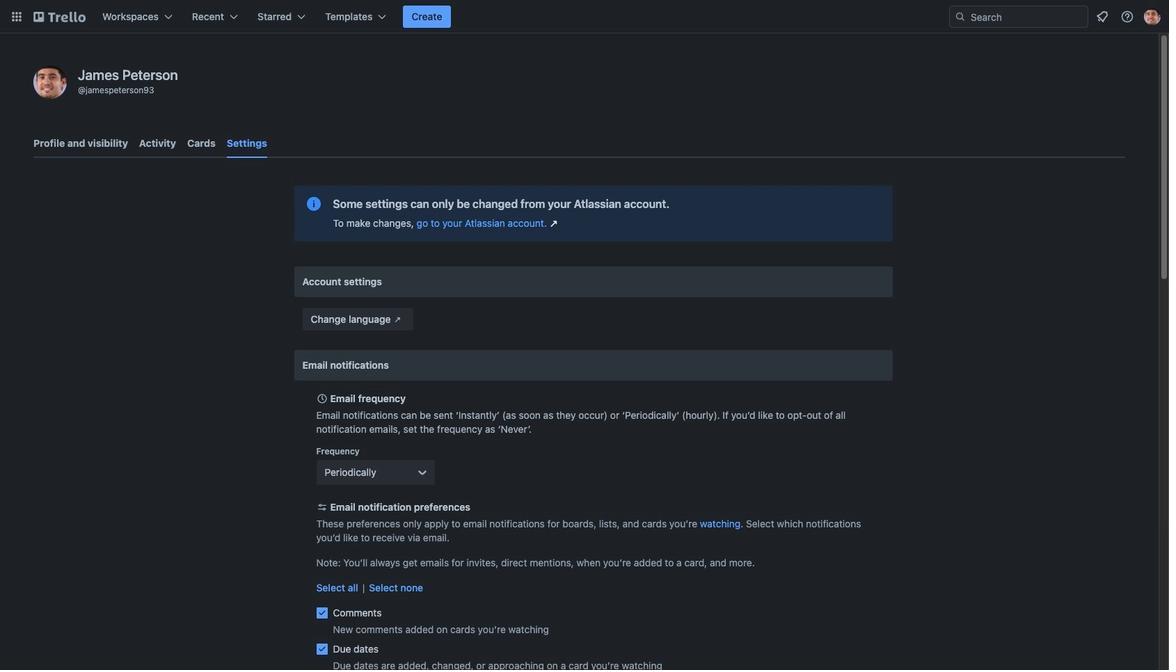 Task type: vqa. For each thing, say whether or not it's contained in the screenshot.
search Icon
yes



Task type: locate. For each thing, give the bounding box(es) containing it.
0 horizontal spatial james peterson (jamespeterson93) image
[[33, 65, 67, 99]]

primary element
[[0, 0, 1169, 33]]

back to home image
[[33, 6, 86, 28]]

0 vertical spatial james peterson (jamespeterson93) image
[[1144, 8, 1161, 25]]

1 vertical spatial james peterson (jamespeterson93) image
[[33, 65, 67, 99]]

0 notifications image
[[1094, 8, 1111, 25]]

open information menu image
[[1120, 10, 1134, 24]]

search image
[[955, 11, 966, 22]]

james peterson (jamespeterson93) image right open information menu icon
[[1144, 8, 1161, 25]]

Search field
[[949, 6, 1088, 28]]

james peterson (jamespeterson93) image down back to home image
[[33, 65, 67, 99]]

james peterson (jamespeterson93) image
[[1144, 8, 1161, 25], [33, 65, 67, 99]]



Task type: describe. For each thing, give the bounding box(es) containing it.
1 horizontal spatial james peterson (jamespeterson93) image
[[1144, 8, 1161, 25]]

sm image
[[391, 312, 405, 326]]



